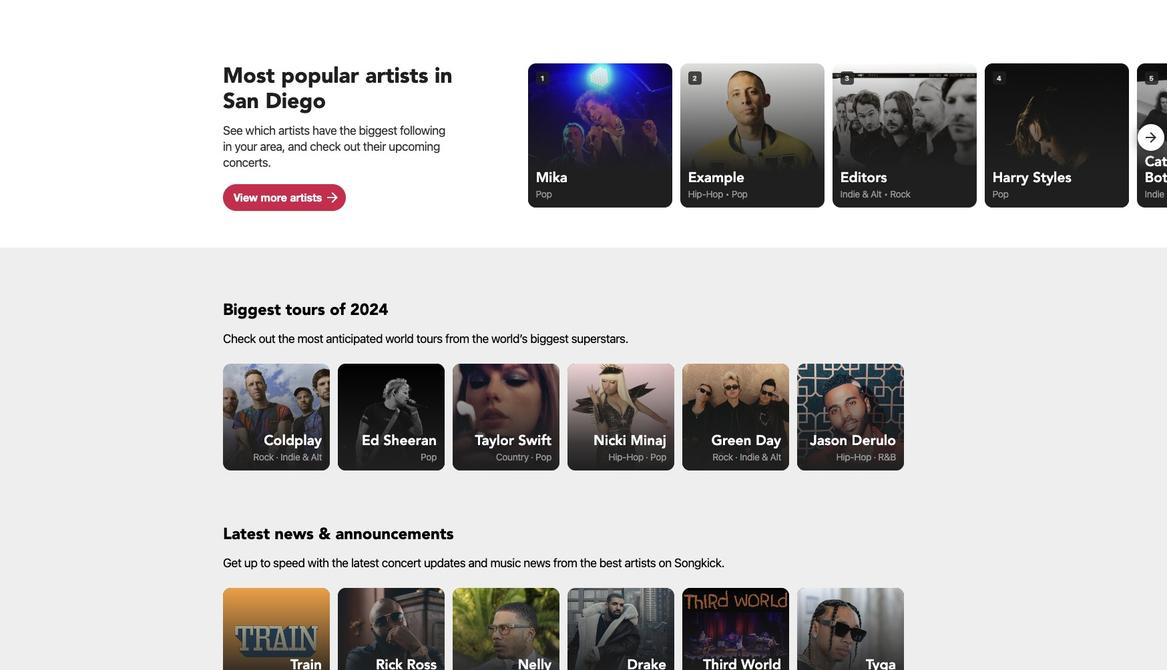 Task type: locate. For each thing, give the bounding box(es) containing it.
2 · from the left
[[531, 451, 533, 463]]

•
[[725, 188, 729, 200], [884, 188, 888, 200]]

hip- down jason at the right bottom
[[836, 451, 854, 463]]

in
[[435, 62, 452, 91], [223, 139, 232, 153]]

• down example at the top right of page
[[725, 188, 729, 200]]

area,
[[260, 139, 285, 153]]

example hip-hop • pop
[[688, 168, 748, 200]]

4
[[997, 74, 1002, 82]]

& down day
[[762, 451, 768, 463]]

jason
[[810, 431, 847, 451]]

artists for more
[[290, 191, 322, 203]]

alt down day
[[770, 451, 781, 463]]

0 horizontal spatial hop
[[626, 451, 643, 463]]

5 · from the left
[[874, 451, 876, 463]]

biggest up their
[[359, 123, 397, 137]]

& down editors
[[862, 188, 868, 200]]

diego
[[265, 87, 326, 116]]

artists up "area,"
[[278, 123, 310, 137]]

rock inside coldplay rock · indie & alt
[[253, 451, 274, 463]]

1 horizontal spatial hop
[[706, 188, 723, 200]]

have
[[312, 123, 337, 137]]

pop inside taylor swift country · pop
[[536, 451, 552, 463]]

4 · from the left
[[735, 451, 738, 463]]

· down green
[[735, 451, 738, 463]]

&
[[862, 188, 868, 200], [1167, 188, 1167, 200], [302, 451, 309, 463], [762, 451, 768, 463], [319, 523, 331, 546]]

latest news & announcements
[[223, 523, 454, 546]]

with
[[308, 556, 329, 570]]

0 horizontal spatial and
[[288, 139, 307, 153]]

indie inside editors indie & alt • rock
[[840, 188, 860, 200]]

mika pop
[[536, 168, 568, 200]]

0 vertical spatial news
[[275, 523, 314, 546]]

0 horizontal spatial news
[[275, 523, 314, 546]]

pop down sheeran
[[421, 451, 437, 463]]

0 horizontal spatial •
[[725, 188, 729, 200]]

popular
[[281, 62, 359, 91]]

hop inside nicki minaj hip-hop · pop
[[626, 451, 643, 463]]

editors
[[840, 168, 887, 188]]

hip- inside nicki minaj hip-hop · pop
[[609, 451, 626, 463]]

· inside green day rock · indie & alt
[[735, 451, 738, 463]]

1 horizontal spatial •
[[884, 188, 888, 200]]

& for latest
[[319, 523, 331, 546]]

1 • from the left
[[725, 188, 729, 200]]

pop down example at the top right of page
[[732, 188, 748, 200]]

the right have
[[340, 123, 356, 137]]

· left r&b
[[874, 451, 876, 463]]

& down 'cat'
[[1167, 188, 1167, 200]]

1 horizontal spatial hip-
[[688, 188, 706, 200]]

hip- for jason derulo
[[836, 451, 854, 463]]

indie down 'cat'
[[1145, 188, 1164, 200]]

biggest right world's
[[530, 332, 569, 346]]

news
[[275, 523, 314, 546], [524, 556, 551, 570]]

1 vertical spatial in
[[223, 139, 232, 153]]

1 horizontal spatial in
[[435, 62, 452, 91]]

updates
[[424, 556, 466, 570]]

alt down coldplay
[[311, 451, 322, 463]]

announcements
[[335, 523, 454, 546]]

latest
[[351, 556, 379, 570]]

1 horizontal spatial from
[[553, 556, 577, 570]]

rock inside editors indie & alt • rock
[[890, 188, 911, 200]]

hop
[[706, 188, 723, 200], [626, 451, 643, 463], [854, 451, 871, 463]]

out
[[344, 139, 360, 153], [259, 332, 275, 346]]

1 vertical spatial biggest
[[530, 332, 569, 346]]

5
[[1149, 74, 1154, 82]]

pop inside the mika pop
[[536, 188, 552, 200]]

· inside jason derulo hip-hop · r&b
[[874, 451, 876, 463]]

1 horizontal spatial news
[[524, 556, 551, 570]]

the
[[340, 123, 356, 137], [278, 332, 295, 346], [472, 332, 489, 346], [332, 556, 348, 570], [580, 556, 597, 570]]

hip- inside jason derulo hip-hop · r&b
[[836, 451, 854, 463]]

3 · from the left
[[646, 451, 648, 463]]

0 vertical spatial from
[[445, 332, 469, 346]]

hip- inside example hip-hop • pop
[[688, 188, 706, 200]]

in inside most popular artists in san diego
[[435, 62, 452, 91]]

pop
[[536, 188, 552, 200], [732, 188, 748, 200], [993, 188, 1009, 200], [421, 451, 437, 463], [536, 451, 552, 463], [650, 451, 666, 463]]

most
[[223, 62, 275, 91]]

hop down derulo on the bottom of page
[[854, 451, 871, 463]]

1 vertical spatial out
[[259, 332, 275, 346]]

2 horizontal spatial rock
[[890, 188, 911, 200]]

world's
[[491, 332, 527, 346]]

1 horizontal spatial rock
[[713, 451, 733, 463]]

the right with
[[332, 556, 348, 570]]

indie down editors
[[840, 188, 860, 200]]

and
[[288, 139, 307, 153], [468, 556, 488, 570]]

1 horizontal spatial out
[[344, 139, 360, 153]]

in down see
[[223, 139, 232, 153]]

0 vertical spatial and
[[288, 139, 307, 153]]

rock inside green day rock · indie & alt
[[713, 451, 733, 463]]

and right "area,"
[[288, 139, 307, 153]]

artists right more
[[290, 191, 322, 203]]

indie inside the cat indie &
[[1145, 188, 1164, 200]]

hip-
[[688, 188, 706, 200], [609, 451, 626, 463], [836, 451, 854, 463]]

& up with
[[319, 523, 331, 546]]

and left music
[[468, 556, 488, 570]]

· down coldplay
[[276, 451, 278, 463]]

2 horizontal spatial alt
[[871, 188, 882, 200]]

· down minaj
[[646, 451, 648, 463]]

on
[[659, 556, 672, 570]]

biggest
[[359, 123, 397, 137], [530, 332, 569, 346]]

0 horizontal spatial in
[[223, 139, 232, 153]]

green day rock · indie & alt
[[711, 431, 781, 463]]

pop inside example hip-hop • pop
[[732, 188, 748, 200]]

· down 'swift'
[[531, 451, 533, 463]]

tours up most
[[286, 299, 325, 321]]

2 horizontal spatial hip-
[[836, 451, 854, 463]]

from
[[445, 332, 469, 346], [553, 556, 577, 570]]

minaj
[[630, 431, 666, 451]]

2
[[693, 74, 697, 82]]

hip- down 'nicki'
[[609, 451, 626, 463]]

music
[[490, 556, 521, 570]]

• down editors
[[884, 188, 888, 200]]

alt down editors
[[871, 188, 882, 200]]

0 horizontal spatial tours
[[286, 299, 325, 321]]

·
[[276, 451, 278, 463], [531, 451, 533, 463], [646, 451, 648, 463], [735, 451, 738, 463], [874, 451, 876, 463]]

hop down example at the top right of page
[[706, 188, 723, 200]]

get up to speed with the latest concert updates and music news from the best artists on songkick.
[[223, 556, 724, 570]]

1 vertical spatial from
[[553, 556, 577, 570]]

hop for nicki minaj
[[626, 451, 643, 463]]

artists
[[365, 62, 428, 91], [278, 123, 310, 137], [290, 191, 322, 203], [625, 556, 656, 570]]

from left best on the bottom right of the page
[[553, 556, 577, 570]]

• inside example hip-hop • pop
[[725, 188, 729, 200]]

check
[[310, 139, 341, 153]]

derulo
[[852, 431, 896, 451]]

& inside green day rock · indie & alt
[[762, 451, 768, 463]]

nicki
[[594, 431, 626, 451]]

2 horizontal spatial hop
[[854, 451, 871, 463]]

1 vertical spatial tours
[[416, 332, 443, 346]]

tours
[[286, 299, 325, 321], [416, 332, 443, 346]]

coldplay
[[264, 431, 322, 451]]

alt
[[871, 188, 882, 200], [311, 451, 322, 463], [770, 451, 781, 463]]

hop down minaj
[[626, 451, 643, 463]]

2024
[[350, 299, 388, 321]]

artists left on
[[625, 556, 656, 570]]

0 horizontal spatial hip-
[[609, 451, 626, 463]]

upcoming
[[389, 139, 440, 153]]

tours right world
[[416, 332, 443, 346]]

out left their
[[344, 139, 360, 153]]

0 horizontal spatial alt
[[311, 451, 322, 463]]

2 • from the left
[[884, 188, 888, 200]]

country
[[496, 451, 529, 463]]

1 horizontal spatial and
[[468, 556, 488, 570]]

0 horizontal spatial from
[[445, 332, 469, 346]]

indie down green
[[740, 451, 759, 463]]

artists up following
[[365, 62, 428, 91]]

& inside editors indie & alt • rock
[[862, 188, 868, 200]]

world
[[385, 332, 414, 346]]

out right check
[[259, 332, 275, 346]]

& for editors
[[862, 188, 868, 200]]

indie inside green day rock · indie & alt
[[740, 451, 759, 463]]

biggest
[[223, 299, 281, 321]]

view more artists link
[[223, 184, 346, 211]]

0 vertical spatial in
[[435, 62, 452, 91]]

concert
[[382, 556, 421, 570]]

see which artists have the biggest following in your area, and check out their upcoming concerts.
[[223, 123, 445, 169]]

1 · from the left
[[276, 451, 278, 463]]

1 vertical spatial news
[[524, 556, 551, 570]]

pop down minaj
[[650, 451, 666, 463]]

more
[[261, 191, 287, 203]]

in up following
[[435, 62, 452, 91]]

pop down 'swift'
[[536, 451, 552, 463]]

& down coldplay
[[302, 451, 309, 463]]

& inside the cat indie &
[[1167, 188, 1167, 200]]

· inside taylor swift country · pop
[[531, 451, 533, 463]]

san
[[223, 87, 259, 116]]

hip- down example at the top right of page
[[688, 188, 706, 200]]

indie inside coldplay rock · indie & alt
[[281, 451, 300, 463]]

pop down mika
[[536, 188, 552, 200]]

hop inside jason derulo hip-hop · r&b
[[854, 451, 871, 463]]

indie down coldplay
[[281, 451, 300, 463]]

indie
[[840, 188, 860, 200], [1145, 188, 1164, 200], [281, 451, 300, 463], [740, 451, 759, 463]]

artists inside most popular artists in san diego
[[365, 62, 428, 91]]

1 horizontal spatial alt
[[770, 451, 781, 463]]

1
[[541, 74, 544, 82]]

0 horizontal spatial biggest
[[359, 123, 397, 137]]

rock
[[890, 188, 911, 200], [253, 451, 274, 463], [713, 451, 733, 463]]

news up speed at the bottom of page
[[275, 523, 314, 546]]

coldplay rock · indie & alt
[[253, 431, 322, 463]]

nicki minaj hip-hop · pop
[[594, 431, 666, 463]]

latest
[[223, 523, 270, 546]]

songkick.
[[674, 556, 724, 570]]

artists for popular
[[365, 62, 428, 91]]

• inside editors indie & alt • rock
[[884, 188, 888, 200]]

news right music
[[524, 556, 551, 570]]

in inside see which artists have the biggest following in your area, and check out their upcoming concerts.
[[223, 139, 232, 153]]

most
[[297, 332, 323, 346]]

0 horizontal spatial rock
[[253, 451, 274, 463]]

artists inside see which artists have the biggest following in your area, and check out their upcoming concerts.
[[278, 123, 310, 137]]

best
[[599, 556, 622, 570]]

0 vertical spatial out
[[344, 139, 360, 153]]

pop down harry
[[993, 188, 1009, 200]]

0 vertical spatial biggest
[[359, 123, 397, 137]]

from left world's
[[445, 332, 469, 346]]



Task type: describe. For each thing, give the bounding box(es) containing it.
get
[[223, 556, 241, 570]]

swift
[[518, 431, 552, 451]]

jason derulo hip-hop · r&b
[[810, 431, 896, 463]]

view more artists
[[234, 191, 322, 203]]

3
[[845, 74, 849, 82]]

1 vertical spatial and
[[468, 556, 488, 570]]

pop inside nicki minaj hip-hop · pop
[[650, 451, 666, 463]]

concerts.
[[223, 155, 271, 169]]

biggest tours of 2024
[[223, 299, 388, 321]]

· inside nicki minaj hip-hop · pop
[[646, 451, 648, 463]]

1 horizontal spatial tours
[[416, 332, 443, 346]]

check out the most anticipated world tours from the world's biggest superstars.
[[223, 332, 628, 346]]

to
[[260, 556, 270, 570]]

their
[[363, 139, 386, 153]]

editors indie & alt • rock
[[840, 168, 911, 200]]

up
[[244, 556, 257, 570]]

artists for which
[[278, 123, 310, 137]]

ed sheeran pop
[[362, 431, 437, 463]]

cat
[[1145, 152, 1167, 172]]

0 vertical spatial tours
[[286, 299, 325, 321]]

day
[[756, 431, 781, 451]]

see
[[223, 123, 243, 137]]

taylor swift country · pop
[[475, 431, 552, 463]]

view
[[234, 191, 258, 203]]

1 horizontal spatial biggest
[[530, 332, 569, 346]]

ed
[[362, 431, 379, 451]]

alt inside green day rock · indie & alt
[[770, 451, 781, 463]]

most popular artists in san diego
[[223, 62, 452, 116]]

pop inside harry styles pop
[[993, 188, 1009, 200]]

which
[[245, 123, 276, 137]]

the left best on the bottom right of the page
[[580, 556, 597, 570]]

speed
[[273, 556, 305, 570]]

hop inside example hip-hop • pop
[[706, 188, 723, 200]]

taylor
[[475, 431, 514, 451]]

& inside coldplay rock · indie & alt
[[302, 451, 309, 463]]

harry styles pop
[[993, 168, 1072, 200]]

of
[[330, 299, 346, 321]]

and inside see which artists have the biggest following in your area, and check out their upcoming concerts.
[[288, 139, 307, 153]]

harry
[[993, 168, 1029, 188]]

sheeran
[[383, 431, 437, 451]]

biggest inside see which artists have the biggest following in your area, and check out their upcoming concerts.
[[359, 123, 397, 137]]

following
[[400, 123, 445, 137]]

the left most
[[278, 332, 295, 346]]

& for cat
[[1167, 188, 1167, 200]]

styles
[[1033, 168, 1072, 188]]

0 horizontal spatial out
[[259, 332, 275, 346]]

alt inside coldplay rock · indie & alt
[[311, 451, 322, 463]]

superstars.
[[571, 332, 628, 346]]

out inside see which artists have the biggest following in your area, and check out their upcoming concerts.
[[344, 139, 360, 153]]

your
[[235, 139, 257, 153]]

anticipated
[[326, 332, 383, 346]]

· inside coldplay rock · indie & alt
[[276, 451, 278, 463]]

example
[[688, 168, 745, 188]]

pop inside ed sheeran pop
[[421, 451, 437, 463]]

the left world's
[[472, 332, 489, 346]]

alt inside editors indie & alt • rock
[[871, 188, 882, 200]]

mika
[[536, 168, 568, 188]]

r&b
[[878, 451, 896, 463]]

cat indie &
[[1145, 152, 1167, 200]]

the inside see which artists have the biggest following in your area, and check out their upcoming concerts.
[[340, 123, 356, 137]]

hip- for nicki minaj
[[609, 451, 626, 463]]

green
[[711, 431, 752, 451]]

check
[[223, 332, 256, 346]]

hop for jason derulo
[[854, 451, 871, 463]]



Task type: vqa. For each thing, say whether or not it's contained in the screenshot.
Stone related to Shaky Knees Festival 2024
no



